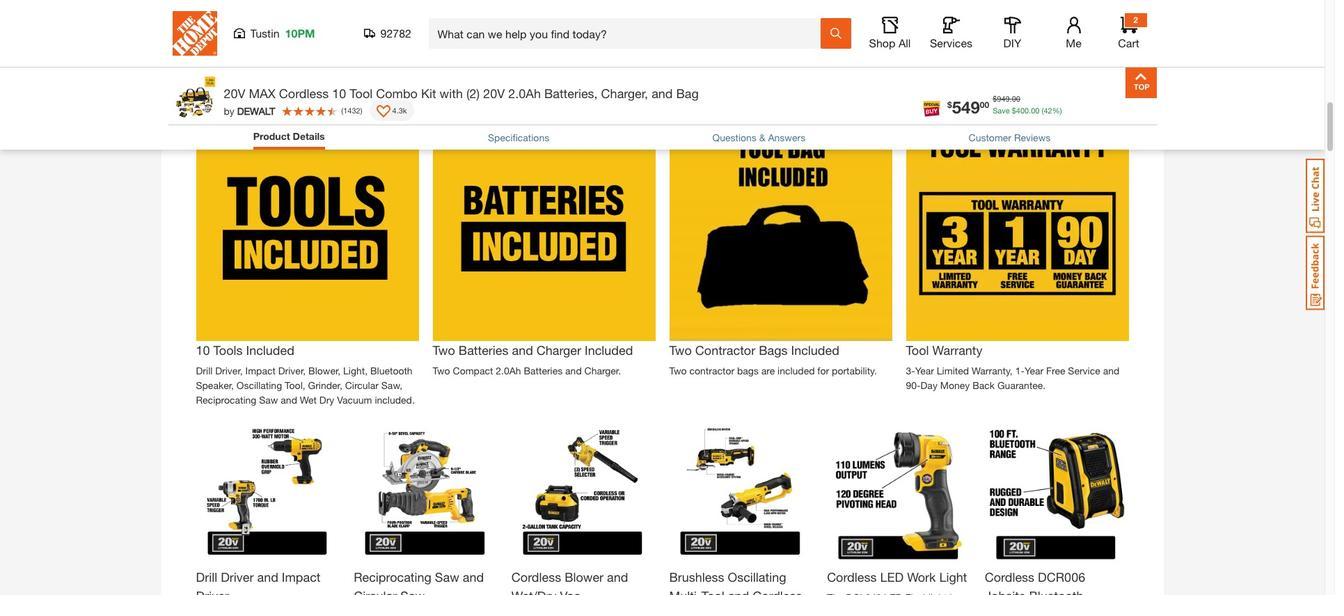 Task type: locate. For each thing, give the bounding box(es) containing it.
and inside 10 tools included drill driver, impact driver, blower, light, bluetooth speaker, oscillating tool, grinder, circular saw, reciprocating saw and wet dry vacuum included.
[[281, 394, 297, 406]]

cordless up jobsite
[[985, 570, 1035, 585]]

specifications button
[[488, 130, 550, 145], [488, 130, 550, 145]]

( inside $ 949 . 00 save $ 400 . 00 ( 42 %)
[[1042, 106, 1044, 115]]

1 vertical spatial fit
[[882, 73, 890, 85]]

20v
[[224, 86, 245, 101], [483, 86, 505, 101]]

1 horizontal spatial 00
[[1012, 94, 1021, 103]]

2 horizontal spatial tool
[[906, 342, 929, 358]]

$ inside "$ 549 00"
[[948, 99, 952, 110]]

with up 949
[[992, 73, 1010, 85]]

What can we help you find today? search field
[[438, 19, 820, 48]]

1 vertical spatial tool
[[906, 342, 929, 358]]

product details button
[[253, 129, 325, 146], [253, 129, 325, 143]]

is up solve
[[449, 58, 456, 70]]

max down "tested,"
[[249, 86, 276, 101]]

circular inside 10 tools included drill driver, impact driver, blower, light, bluetooth speaker, oscillating tool, grinder, circular saw, reciprocating saw and wet dry vacuum included.
[[345, 379, 379, 391]]

dewalt up the 'bag'
[[662, 73, 700, 85]]

led
[[881, 570, 904, 585]]

1 vertical spatial where
[[392, 73, 418, 85]]

0 horizontal spatial impact
[[245, 365, 276, 377]]

me button
[[1052, 17, 1096, 50]]

0 horizontal spatial (
[[341, 106, 343, 115]]

0 horizontal spatial included
[[246, 342, 294, 358]]

oscillating
[[237, 379, 282, 391], [728, 570, 787, 585]]

dewalt guaranteed tough dewalt power tools are made to live on the jobsite. that is where they are tested, and if there is a problem, it's where we solve it.
[[196, 36, 485, 85]]

questions & answers button
[[713, 130, 806, 145], [713, 130, 806, 145]]

20v max cordless 10 tool combo kit with (2) 20v 2.0ah batteries, charger, and bag
[[224, 86, 699, 101]]

0 horizontal spatial 00
[[980, 99, 990, 110]]

1 horizontal spatial batteries
[[524, 365, 563, 377]]

circular
[[345, 379, 379, 391], [354, 589, 397, 595]]

3 included from the left
[[791, 342, 840, 358]]

batteries up compact
[[459, 342, 509, 358]]

fit up 'ergonomics.'
[[882, 73, 890, 85]]

949
[[997, 94, 1010, 103]]

00 right 949
[[1012, 94, 1021, 103]]

0 horizontal spatial 20v
[[224, 86, 245, 101]]

1 horizontal spatial (
[[1042, 106, 1044, 115]]

dewalt
[[196, 36, 245, 51], [827, 36, 876, 51], [196, 58, 234, 70], [662, 73, 700, 85], [237, 105, 275, 117]]

( left )
[[341, 106, 343, 115]]

are
[[291, 58, 304, 70], [217, 73, 231, 85], [762, 365, 775, 377]]

compact
[[453, 365, 493, 377]]

1 vertical spatial oscillating
[[728, 570, 787, 585]]

0 vertical spatial reciprocating
[[196, 394, 257, 406]]

1 vertical spatial impact
[[282, 570, 321, 585]]

up
[[794, 58, 806, 70]]

driver,
[[215, 365, 243, 377], [278, 365, 306, 377]]

eight
[[523, 73, 545, 85]]

products
[[928, 58, 967, 70]]

0 horizontal spatial max
[[249, 86, 276, 101]]

and inside dewalt guaranteed tough dewalt power tools are made to live on the jobsite. that is where they are tested, and if there is a problem, it's where we solve it.
[[266, 73, 283, 85]]

services
[[930, 36, 973, 49]]

when
[[609, 73, 633, 85]]

00 inside "$ 549 00"
[[980, 99, 990, 110]]

dcr006
[[1038, 570, 1086, 585]]

1 horizontal spatial max
[[931, 36, 958, 51]]

1 horizontal spatial all
[[928, 73, 938, 85]]

service
[[1068, 365, 1101, 377]]

to left live
[[334, 58, 343, 70]]

2 horizontal spatial saw
[[435, 570, 459, 585]]

1 vertical spatial reciprocating
[[354, 570, 432, 585]]

fit left your
[[707, 58, 715, 70]]

cordless up wet/dry
[[512, 570, 561, 585]]

1 year from the left
[[916, 365, 935, 377]]

1 horizontal spatial reciprocating
[[354, 570, 432, 585]]

00 left save
[[980, 99, 990, 110]]

1 20v from the left
[[224, 86, 245, 101]]

10 up ( 1432 )
[[332, 86, 346, 101]]

dewalt up 'power'
[[196, 36, 245, 51]]

to down charge
[[870, 73, 879, 85]]

00 left 42
[[1031, 106, 1040, 115]]

are up there at the left of the page
[[291, 58, 304, 70]]

cordless dcr006 jobsite bluetoot
[[985, 570, 1086, 595]]

light
[[940, 570, 968, 585]]

vac
[[560, 589, 581, 595]]

92782 button
[[364, 26, 412, 40]]

dcs355 oscillating tool features the dewalt quick-change system and the dcg412 4-1/2 cut off tool delivers 8000 rpm with a quick-change wheel release. image
[[670, 425, 813, 568]]

services button
[[929, 17, 974, 50]]

1 horizontal spatial fit
[[882, 73, 890, 85]]

drill inside 10 tools included drill driver, impact driver, blower, light, bluetooth speaker, oscillating tool, grinder, circular saw, reciprocating saw and wet dry vacuum included.
[[196, 365, 213, 377]]

1 horizontal spatial are
[[291, 58, 304, 70]]

0 vertical spatial saw
[[259, 394, 278, 406]]

if
[[285, 73, 290, 85]]

0 horizontal spatial oscillating
[[237, 379, 282, 391]]

product details
[[253, 130, 325, 142]]

2 horizontal spatial are
[[762, 365, 775, 377]]

a inside multiple battery options select from a variety of 20 volt batteries to fit your need, or get up to eight times runtime when using dewalt flexvolt batteries with 20 volt tools.
[[564, 58, 570, 70]]

all right job.
[[928, 73, 938, 85]]

1 horizontal spatial included
[[585, 342, 633, 358]]

brushless
[[670, 570, 725, 585]]

oscillating right 'brushless'
[[728, 570, 787, 585]]

0 vertical spatial 10
[[332, 86, 346, 101]]

work
[[907, 570, 936, 585]]

0 horizontal spatial driver,
[[215, 365, 243, 377]]

there
[[293, 73, 315, 85]]

with
[[883, 58, 901, 70], [792, 73, 810, 85], [992, 73, 1010, 85], [440, 86, 463, 101]]

0 vertical spatial is
[[449, 58, 456, 70]]

0 vertical spatial driver
[[221, 570, 254, 585]]

the inside dewalt guaranteed tough dewalt power tools are made to live on the jobsite. that is where they are tested, and if there is a problem, it's where we solve it.
[[377, 58, 390, 70]]

1 vertical spatial tools
[[941, 73, 962, 85]]

the up 'ergonomics.'
[[892, 73, 906, 85]]

included right tools
[[246, 342, 294, 358]]

1 horizontal spatial the
[[892, 73, 906, 85]]

2 horizontal spatial max
[[1036, 58, 1057, 70]]

tools inside dewalt guaranteed tough dewalt power tools are made to live on the jobsite. that is where they are tested, and if there is a problem, it's where we solve it.
[[267, 58, 288, 70]]

20v right (2)
[[483, 86, 505, 101]]

1 horizontal spatial 20v
[[483, 86, 505, 101]]

reciprocating
[[196, 394, 257, 406], [354, 570, 432, 585]]

1 horizontal spatial a
[[564, 58, 570, 70]]

dewalt inside multiple battery options select from a variety of 20 volt batteries to fit your need, or get up to eight times runtime when using dewalt flexvolt batteries with 20 volt tools.
[[662, 73, 700, 85]]

2 horizontal spatial the
[[980, 58, 994, 70]]

3-year limited warranty, 1-year free service and 90-day money back guarantee image
[[906, 118, 1129, 341]]

to down select
[[512, 73, 520, 85]]

two left compact
[[433, 365, 450, 377]]

10 tools included drill driver, impact driver, blower, light, bluetooth speaker, oscillating tool, grinder, circular saw, reciprocating saw and wet dry vacuum included.
[[196, 342, 415, 406]]

is
[[449, 58, 456, 70], [318, 73, 325, 85]]

1 vertical spatial is
[[318, 73, 325, 85]]

0 horizontal spatial reciprocating
[[196, 394, 257, 406]]

1 horizontal spatial $
[[993, 94, 997, 103]]

0 vertical spatial oscillating
[[237, 379, 282, 391]]

and inside the reciprocating saw and circular saw
[[463, 570, 484, 585]]

1 drill from the top
[[196, 365, 213, 377]]

0 horizontal spatial $
[[948, 99, 952, 110]]

tool down the problem,
[[350, 86, 373, 101]]

batteries,
[[545, 86, 598, 101]]

cordless inside cordless dcr006 jobsite bluetoot
[[985, 570, 1035, 585]]

bluetooth
[[370, 365, 413, 377]]

year up "day"
[[916, 365, 935, 377]]

$ right save
[[1012, 106, 1017, 115]]

where up 'it.'
[[459, 58, 485, 70]]

using
[[635, 73, 659, 85]]

1 vertical spatial all
[[928, 73, 938, 85]]

year up guarantee.
[[1025, 365, 1044, 377]]

10 left tools
[[196, 342, 210, 358]]

contractor
[[696, 342, 756, 358]]

drill
[[196, 365, 213, 377], [196, 570, 217, 585]]

blower,
[[309, 365, 341, 377]]

oscillating inside 10 tools included drill driver, impact driver, blower, light, bluetooth speaker, oscillating tool, grinder, circular saw, reciprocating saw and wet dry vacuum included.
[[237, 379, 282, 391]]

0 horizontal spatial tool
[[350, 86, 373, 101]]

dewalt up they
[[196, 58, 234, 70]]

problem,
[[336, 73, 374, 85]]

1 vertical spatial 2.0ah
[[496, 365, 521, 377]]

1 vertical spatial 10
[[196, 342, 210, 358]]

batteries down or
[[751, 73, 789, 85]]

two contractor bags are included for portability. image
[[670, 118, 892, 341]]

two left contractor
[[670, 365, 687, 377]]

2 included from the left
[[585, 342, 633, 358]]

tools inside dewalt 20 volt max system take charge with 200+ products in the 20 volt max line, each designed to fit the job. all tools come with upgraded features and superior ergonomics.
[[941, 73, 962, 85]]

reciprocating inside the reciprocating saw and circular saw
[[354, 570, 432, 585]]

1 horizontal spatial oscillating
[[728, 570, 787, 585]]

1 vertical spatial a
[[328, 73, 333, 85]]

0 vertical spatial tools
[[267, 58, 288, 70]]

select
[[512, 58, 539, 70]]

1 vertical spatial batteries
[[524, 365, 563, 377]]

reciprocating saw and circular saw
[[354, 570, 484, 595]]

are right the bags at bottom
[[762, 365, 775, 377]]

cordless
[[279, 86, 329, 101], [512, 570, 561, 585], [827, 570, 877, 585], [985, 570, 1035, 585]]

and inside tool warranty 3-year limited warranty, 1-year free service and 90-day money back guarantee.
[[1104, 365, 1120, 377]]

0 vertical spatial circular
[[345, 379, 379, 391]]

battery
[[560, 36, 600, 51]]

tools up if
[[267, 58, 288, 70]]

take charge with 200+ products in the 20 volt max line, each designed to fit the job. all tools come with upgraded features and superior ergonomics. image
[[827, 0, 1129, 35]]

tools
[[267, 58, 288, 70], [941, 73, 962, 85]]

a right the from at the left top of page
[[564, 58, 570, 70]]

charger
[[537, 342, 581, 358]]

20v up by
[[224, 86, 245, 101]]

0 vertical spatial batteries
[[459, 342, 509, 358]]

included up for
[[791, 342, 840, 358]]

customer reviews button
[[969, 130, 1051, 145], [969, 130, 1051, 145]]

0 horizontal spatial a
[[328, 73, 333, 85]]

0 horizontal spatial the
[[377, 58, 390, 70]]

0 vertical spatial 2.0ah
[[509, 86, 541, 101]]

is down made
[[318, 73, 325, 85]]

line,
[[1060, 58, 1077, 70]]

year
[[916, 365, 935, 377], [1025, 365, 1044, 377]]

driver, up "speaker,"
[[215, 365, 243, 377]]

take
[[827, 58, 847, 70]]

multiple battery options select from a variety of 20 volt batteries to fit your need, or get up to eight times runtime when using dewalt flexvolt batteries with 20 volt tools.
[[512, 36, 810, 99]]

1 vertical spatial drill
[[196, 570, 217, 585]]

tool up 3-
[[906, 342, 929, 358]]

batteries up using
[[655, 58, 692, 70]]

customer
[[969, 132, 1012, 143]]

a down made
[[328, 73, 333, 85]]

cordless led work light
[[827, 570, 968, 585]]

where down the jobsite.
[[392, 73, 418, 85]]

1 horizontal spatial saw
[[401, 589, 425, 595]]

max up the products
[[931, 36, 958, 51]]

batteries down the charger
[[524, 365, 563, 377]]

volt
[[897, 36, 927, 51], [628, 58, 652, 70], [1010, 58, 1033, 70], [525, 88, 549, 99]]

by dewalt
[[224, 105, 275, 117]]

ergonomics.
[[866, 88, 919, 99]]

1 horizontal spatial impact
[[282, 570, 321, 585]]

all
[[899, 36, 911, 49], [928, 73, 938, 85]]

dewalt up charge
[[827, 36, 876, 51]]

shop
[[869, 36, 896, 49]]

blower
[[565, 570, 604, 585]]

2 vertical spatial are
[[762, 365, 775, 377]]

2 drill from the top
[[196, 570, 217, 585]]

dcd771 drill driver has a compact, lightweight design. dcf885 impact driver provides up to 1400 in. lbs. of max torque and delivers up to 2800 rpm. image
[[196, 425, 340, 568]]

select from a variety of 20 volt batteries to fit your need, or get up to eight times runtime when using dewalt flexvolt batteries with 20 volt tools. image
[[512, 0, 813, 35]]

included inside two contractor bags included two contractor bags are included for portability.
[[791, 342, 840, 358]]

the dcs381 reciprocating saw features an ergonomic lightweight design with 0 to 3000 spm. the dcs393 features a 3700 rpm motor for power and speed. image
[[354, 425, 498, 568]]

0 horizontal spatial tools
[[267, 58, 288, 70]]

0 horizontal spatial is
[[318, 73, 325, 85]]

$ down the products
[[948, 99, 952, 110]]

are right they
[[217, 73, 231, 85]]

1 horizontal spatial driver,
[[278, 365, 306, 377]]

$ for 949
[[993, 94, 997, 103]]

1 horizontal spatial tools
[[941, 73, 962, 85]]

warranty
[[933, 342, 983, 358]]

549
[[952, 97, 980, 117]]

2 ( from the left
[[341, 106, 343, 115]]

1 vertical spatial .
[[1029, 106, 1031, 115]]

1 horizontal spatial tool
[[702, 589, 725, 595]]

top button
[[1126, 67, 1157, 98]]

1 horizontal spatial year
[[1025, 365, 1044, 377]]

tool warranty 3-year limited warranty, 1-year free service and 90-day money back guarantee.
[[906, 342, 1120, 391]]

0 vertical spatial tool
[[350, 86, 373, 101]]

( left %)
[[1042, 106, 1044, 115]]

0 vertical spatial a
[[564, 58, 570, 70]]

0 horizontal spatial are
[[217, 73, 231, 85]]

tool inside tool warranty 3-year limited warranty, 1-year free service and 90-day money back guarantee.
[[906, 342, 929, 358]]

driver, up the tool,
[[278, 365, 306, 377]]

0 horizontal spatial saw
[[259, 394, 278, 406]]

tools down the products
[[941, 73, 962, 85]]

a inside dewalt guaranteed tough dewalt power tools are made to live on the jobsite. that is where they are tested, and if there is a problem, it's where we solve it.
[[328, 73, 333, 85]]

cordless left led
[[827, 570, 877, 585]]

2 horizontal spatial $
[[1012, 106, 1017, 115]]

0 horizontal spatial batteries
[[655, 58, 692, 70]]

0 horizontal spatial 10
[[196, 342, 210, 358]]

the right in
[[980, 58, 994, 70]]

the for dewalt guaranteed tough
[[377, 58, 390, 70]]

$ up save
[[993, 94, 997, 103]]

0 vertical spatial .
[[1010, 94, 1012, 103]]

2 horizontal spatial included
[[791, 342, 840, 358]]

0 vertical spatial fit
[[707, 58, 715, 70]]

2 vertical spatial tool
[[702, 589, 725, 595]]

2.0ah down "eight"
[[509, 86, 541, 101]]

0 vertical spatial batteries
[[655, 58, 692, 70]]

2.0ah right compact
[[496, 365, 521, 377]]

the up 'it's'
[[377, 58, 390, 70]]

0 horizontal spatial all
[[899, 36, 911, 49]]

specifications
[[488, 132, 550, 143]]

0 vertical spatial drill
[[196, 365, 213, 377]]

0 horizontal spatial batteries
[[459, 342, 509, 358]]

1 included from the left
[[246, 342, 294, 358]]

times
[[547, 73, 571, 85]]

0 vertical spatial impact
[[245, 365, 276, 377]]

wet
[[300, 394, 317, 406]]

your
[[717, 58, 737, 70]]

1 horizontal spatial where
[[459, 58, 485, 70]]

included inside two batteries and charger included two compact 2.0ah batteries and charger.
[[585, 342, 633, 358]]

max up the upgraded
[[1036, 58, 1057, 70]]

all right shop
[[899, 36, 911, 49]]

that
[[427, 58, 447, 70]]

0 vertical spatial all
[[899, 36, 911, 49]]

1 vertical spatial are
[[217, 73, 231, 85]]

with down up
[[792, 73, 810, 85]]

included up 'charger.'
[[585, 342, 633, 358]]

1 ( from the left
[[1042, 106, 1044, 115]]

0 horizontal spatial where
[[392, 73, 418, 85]]

shop all
[[869, 36, 911, 49]]

impact inside drill driver and impact driver
[[282, 570, 321, 585]]

oscillating left the tool,
[[237, 379, 282, 391]]

the dcr006 jobsite bluetooth speaker is lightweight, portable and includes aux and usb ports.  it runs off of 20v max batteries and ac power. image
[[985, 425, 1129, 569]]

job.
[[909, 73, 925, 85]]

0 horizontal spatial year
[[916, 365, 935, 377]]

cordless inside cordless blower and wet/dry vac
[[512, 570, 561, 585]]

we
[[421, 73, 433, 85]]

tool down 'brushless'
[[702, 589, 725, 595]]

1 horizontal spatial is
[[449, 58, 456, 70]]

1 vertical spatial circular
[[354, 589, 397, 595]]

included
[[246, 342, 294, 358], [585, 342, 633, 358], [791, 342, 840, 358]]

money
[[941, 379, 970, 391]]

42
[[1044, 106, 1053, 115]]

0 horizontal spatial fit
[[707, 58, 715, 70]]



Task type: describe. For each thing, give the bounding box(es) containing it.
bags
[[759, 342, 788, 358]]

all inside dewalt 20 volt max system take charge with 200+ products in the 20 volt max line, each designed to fit the job. all tools come with upgraded features and superior ergonomics.
[[928, 73, 938, 85]]

wet/dry
[[512, 589, 557, 595]]

drill driver, impact driver, blower, light, bluetooth speaker, oscillating tool, grinder, circular saw, reciprocating saw and wet dry vacuum included. image
[[196, 118, 419, 341]]

0 vertical spatial are
[[291, 58, 304, 70]]

features
[[1058, 73, 1093, 85]]

impact inside 10 tools included drill driver, impact driver, blower, light, bluetooth speaker, oscillating tool, grinder, circular saw, reciprocating saw and wet dry vacuum included.
[[245, 365, 276, 377]]

90-
[[906, 379, 921, 391]]

with inside multiple battery options select from a variety of 20 volt batteries to fit your need, or get up to eight times runtime when using dewalt flexvolt batteries with 20 volt tools.
[[792, 73, 810, 85]]

0 horizontal spatial .
[[1010, 94, 1012, 103]]

dewalt inside dewalt 20 volt max system take charge with 200+ products in the 20 volt max line, each designed to fit the job. all tools come with upgraded features and superior ergonomics.
[[827, 36, 876, 51]]

or
[[766, 58, 775, 70]]

included
[[778, 365, 815, 377]]

and inside dewalt 20 volt max system take charge with 200+ products in the 20 volt max line, each designed to fit the job. all tools come with upgraded features and superior ergonomics.
[[1096, 73, 1112, 85]]

400
[[1017, 106, 1029, 115]]

and inside brushless oscillating multi-tool and cordles
[[728, 589, 749, 595]]

1 horizontal spatial 10
[[332, 86, 346, 101]]

get
[[778, 58, 792, 70]]

volt up the upgraded
[[1010, 58, 1033, 70]]

1 vertical spatial saw
[[435, 570, 459, 585]]

system
[[961, 36, 1003, 51]]

drill driver and impact driver
[[196, 570, 321, 595]]

92782
[[381, 26, 412, 40]]

dewalt power tools are made to live on the jobsite. that is where they are tested, and if there is a problem, it's where we solve it. image
[[196, 0, 498, 35]]

cordless blower and wet/dry vac
[[512, 570, 628, 595]]

live
[[346, 58, 360, 70]]

solve
[[436, 73, 459, 85]]

to inside dewalt 20 volt max system take charge with 200+ products in the 20 volt max line, each designed to fit the job. all tools come with upgraded features and superior ergonomics.
[[870, 73, 879, 85]]

saw inside 10 tools included drill driver, impact driver, blower, light, bluetooth speaker, oscillating tool, grinder, circular saw, reciprocating saw and wet dry vacuum included.
[[259, 394, 278, 406]]

come
[[965, 73, 990, 85]]

cordless for cordless dcr006 jobsite bluetoot
[[985, 570, 1035, 585]]

bag
[[677, 86, 699, 101]]

2 vertical spatial saw
[[401, 589, 425, 595]]

cordless for cordless blower and wet/dry vac
[[512, 570, 561, 585]]

options
[[603, 36, 648, 51]]

to left your
[[695, 58, 704, 70]]

tested,
[[234, 73, 264, 85]]

power
[[237, 58, 264, 70]]

20 up charge
[[880, 36, 894, 51]]

tools
[[213, 342, 243, 358]]

live chat image
[[1306, 159, 1325, 233]]

reciprocating inside 10 tools included drill driver, impact driver, blower, light, bluetooth speaker, oscillating tool, grinder, circular saw, reciprocating saw and wet dry vacuum included.
[[196, 394, 257, 406]]

charge
[[850, 58, 880, 70]]

charger,
[[601, 86, 648, 101]]

oscillating inside brushless oscillating multi-tool and cordles
[[728, 570, 787, 585]]

contractor
[[690, 365, 735, 377]]

shop all button
[[868, 17, 913, 50]]

cordless for cordless led work light
[[827, 570, 877, 585]]

two contractor bags included two contractor bags are included for portability.
[[670, 342, 877, 377]]

they
[[196, 73, 215, 85]]

3-
[[906, 365, 916, 377]]

1 driver, from the left
[[215, 365, 243, 377]]

it.
[[462, 73, 470, 85]]

and inside drill driver and impact driver
[[257, 570, 278, 585]]

the dce100 blower has a 3-speed design and is ideal for clearing debris. the dcv517b wet/dry vac contains a hepa filter. image
[[512, 425, 656, 568]]

the dcl040 led flashlight has a pivoting functionality, is lightweight and has a ring hook for hanging. image
[[827, 425, 971, 569]]

the home depot logo image
[[172, 11, 217, 56]]

$ 549 00
[[948, 97, 990, 117]]

drill inside drill driver and impact driver
[[196, 570, 217, 585]]

for
[[818, 365, 830, 377]]

fit inside multiple battery options select from a variety of 20 volt batteries to fit your need, or get up to eight times runtime when using dewalt flexvolt batteries with 20 volt tools.
[[707, 58, 715, 70]]

&
[[760, 132, 766, 143]]

are inside two contractor bags included two contractor bags are included for portability.
[[762, 365, 775, 377]]

multi-
[[670, 589, 702, 595]]

1 vertical spatial driver
[[196, 589, 229, 595]]

fit inside dewalt 20 volt max system take charge with 200+ products in the 20 volt max line, each designed to fit the job. all tools come with upgraded features and superior ergonomics.
[[882, 73, 890, 85]]

$ for 549
[[948, 99, 952, 110]]

1 horizontal spatial .
[[1029, 106, 1031, 115]]

2 year from the left
[[1025, 365, 1044, 377]]

1432
[[343, 106, 361, 115]]

guaranteed
[[248, 36, 314, 51]]

volt up using
[[628, 58, 652, 70]]

two compact 2.0ah batteries and charger. image
[[433, 118, 656, 341]]

2 20v from the left
[[483, 86, 505, 101]]

2 horizontal spatial 00
[[1031, 106, 1040, 115]]

product image image
[[172, 74, 217, 119]]

with down solve
[[440, 86, 463, 101]]

with down 'shop all' on the right of page
[[883, 58, 901, 70]]

volt up '200+'
[[897, 36, 927, 51]]

cordless down there at the left of the page
[[279, 86, 329, 101]]

10 inside 10 tools included drill driver, impact driver, blower, light, bluetooth speaker, oscillating tool, grinder, circular saw, reciprocating saw and wet dry vacuum included.
[[196, 342, 210, 358]]

diy
[[1004, 36, 1022, 49]]

two up contractor
[[670, 342, 692, 358]]

(2)
[[467, 86, 480, 101]]

and inside cordless blower and wet/dry vac
[[607, 570, 628, 585]]

circular inside the reciprocating saw and circular saw
[[354, 589, 397, 595]]

10pm
[[285, 26, 315, 40]]

feedback link image
[[1306, 235, 1325, 311]]

4.3k
[[392, 106, 407, 115]]

tool inside brushless oscillating multi-tool and cordles
[[702, 589, 725, 595]]

two up compact
[[433, 342, 455, 358]]

guarantee.
[[998, 379, 1046, 391]]

from
[[542, 58, 562, 70]]

each
[[1080, 58, 1101, 70]]

dewalt right by
[[237, 105, 275, 117]]

volt down "eight"
[[525, 88, 549, 99]]

20 right the of
[[615, 58, 626, 70]]

of
[[604, 58, 612, 70]]

multiple
[[512, 36, 556, 51]]

customer reviews
[[969, 132, 1051, 143]]

product
[[253, 130, 290, 142]]

two batteries and charger included two compact 2.0ah batteries and charger.
[[433, 342, 633, 377]]

need,
[[739, 58, 764, 70]]

cart
[[1119, 36, 1140, 49]]

charger.
[[585, 365, 621, 377]]

4.3k button
[[369, 100, 414, 121]]

it's
[[377, 73, 389, 85]]

to inside dewalt guaranteed tough dewalt power tools are made to live on the jobsite. that is where they are tested, and if there is a problem, it's where we solve it.
[[334, 58, 343, 70]]

portability.
[[832, 365, 877, 377]]

display image
[[376, 105, 390, 119]]

me
[[1066, 36, 1082, 49]]

1 horizontal spatial batteries
[[751, 73, 789, 85]]

tustin
[[250, 26, 280, 40]]

details
[[293, 130, 325, 142]]

designed
[[827, 73, 867, 85]]

%)
[[1053, 106, 1062, 115]]

free
[[1047, 365, 1066, 377]]

0 vertical spatial where
[[459, 58, 485, 70]]

20 down diy
[[996, 58, 1007, 70]]

included inside 10 tools included drill driver, impact driver, blower, light, bluetooth speaker, oscillating tool, grinder, circular saw, reciprocating saw and wet dry vacuum included.
[[246, 342, 294, 358]]

2 driver, from the left
[[278, 365, 306, 377]]

2 vertical spatial max
[[249, 86, 276, 101]]

day
[[921, 379, 938, 391]]

the for dewalt 20 volt max system
[[980, 58, 994, 70]]

2.0ah inside two batteries and charger included two compact 2.0ah batteries and charger.
[[496, 365, 521, 377]]

brushless oscillating multi-tool and cordles
[[670, 570, 803, 595]]

dewalt 20 volt max system take charge with 200+ products in the 20 volt max line, each designed to fit the job. all tools come with upgraded features and superior ergonomics.
[[827, 36, 1112, 99]]

on
[[363, 58, 374, 70]]

speaker,
[[196, 379, 234, 391]]

questions & answers
[[713, 132, 806, 143]]

all inside button
[[899, 36, 911, 49]]

20 down select
[[512, 88, 523, 99]]

upgraded
[[1013, 73, 1055, 85]]

1 vertical spatial max
[[1036, 58, 1057, 70]]

answers
[[768, 132, 806, 143]]

combo
[[376, 86, 418, 101]]

warranty,
[[972, 365, 1013, 377]]

made
[[307, 58, 332, 70]]

tools.
[[551, 88, 575, 99]]

0 vertical spatial max
[[931, 36, 958, 51]]

)
[[361, 106, 362, 115]]

dry
[[320, 394, 334, 406]]



Task type: vqa. For each thing, say whether or not it's contained in the screenshot.
the Brushless
yes



